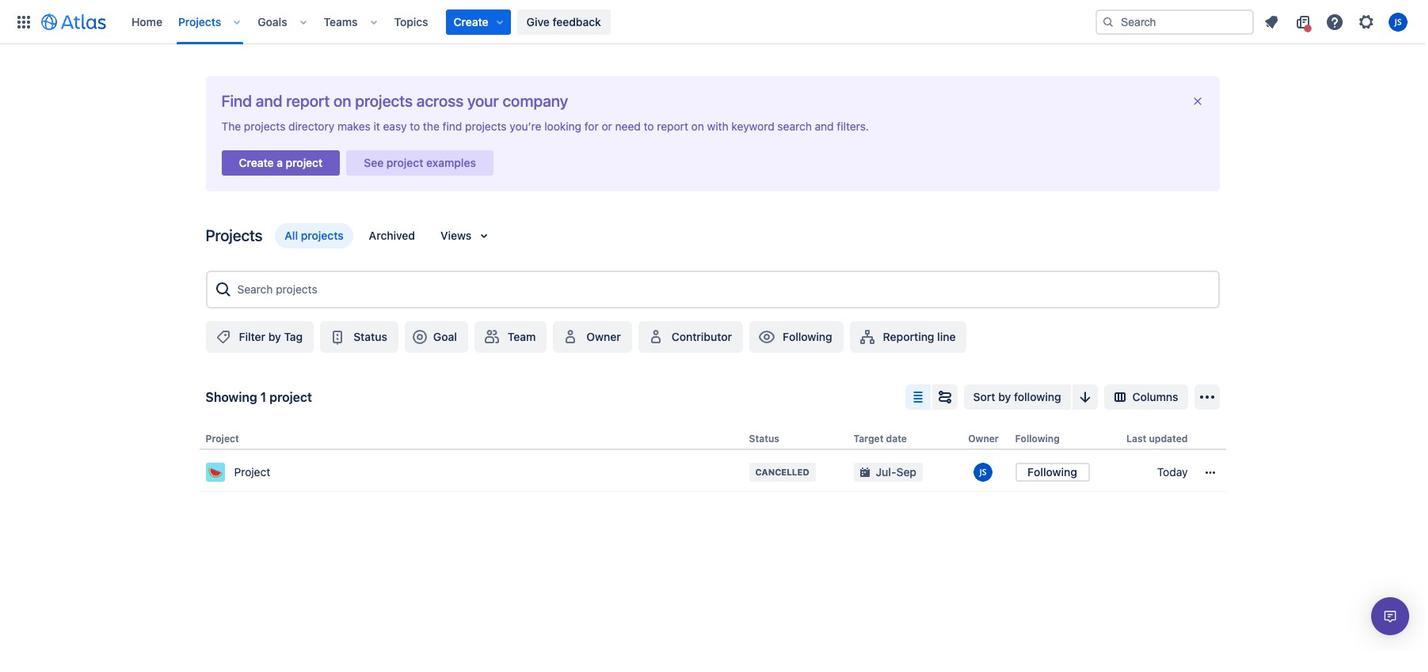 Task type: vqa. For each thing, say whether or not it's contained in the screenshot.
Easy
yes



Task type: locate. For each thing, give the bounding box(es) containing it.
cancelled
[[755, 467, 809, 478]]

0 horizontal spatial on
[[333, 92, 351, 110]]

and left filters.
[[815, 120, 834, 133]]

goal button
[[405, 322, 468, 353]]

0 horizontal spatial to
[[410, 120, 420, 133]]

0 vertical spatial projects
[[178, 15, 221, 28]]

1 horizontal spatial owner
[[968, 433, 999, 445]]

all projects button
[[275, 223, 353, 249]]

give
[[527, 15, 550, 28]]

create for create
[[454, 15, 488, 28]]

goal
[[433, 330, 457, 344]]

showing 1 project
[[206, 391, 312, 405]]

sort
[[973, 391, 995, 404]]

0 vertical spatial create
[[454, 15, 488, 28]]

0 vertical spatial project
[[206, 433, 239, 445]]

sort by following
[[973, 391, 1061, 404]]

projects down your
[[465, 120, 507, 133]]

by inside filter by tag button
[[268, 330, 281, 344]]

settings image
[[1357, 12, 1376, 31]]

2 vertical spatial following
[[1028, 466, 1077, 479]]

to right 'need'
[[644, 120, 654, 133]]

1 horizontal spatial by
[[998, 391, 1011, 404]]

filters.
[[837, 120, 869, 133]]

views button
[[431, 223, 503, 249]]

on up makes
[[333, 92, 351, 110]]

1 vertical spatial and
[[815, 120, 834, 133]]

report
[[286, 92, 330, 110], [657, 120, 688, 133]]

create left 'a' at the left top
[[239, 156, 274, 170]]

1 horizontal spatial following button
[[1015, 464, 1090, 483]]

projects inside all projects button
[[301, 229, 344, 242]]

status image
[[328, 328, 347, 347]]

see
[[364, 156, 384, 170]]

0 vertical spatial owner
[[587, 330, 621, 344]]

create button
[[446, 9, 511, 34]]

sort by following button
[[964, 385, 1071, 410]]

status up cancelled
[[749, 433, 779, 445]]

project down the showing
[[206, 433, 239, 445]]

1 vertical spatial project
[[234, 466, 270, 479]]

project
[[206, 433, 239, 445], [234, 466, 270, 479]]

filter
[[239, 330, 265, 344]]

banner containing home
[[0, 0, 1425, 44]]

on left with
[[691, 120, 704, 133]]

help image
[[1325, 12, 1344, 31]]

teams link
[[319, 9, 362, 34]]

1 horizontal spatial on
[[691, 120, 704, 133]]

following
[[783, 330, 832, 344], [1015, 433, 1060, 445], [1028, 466, 1077, 479]]

1 horizontal spatial report
[[657, 120, 688, 133]]

by for filter
[[268, 330, 281, 344]]

project right 'a' at the left top
[[286, 156, 323, 170]]

0 vertical spatial status
[[353, 330, 387, 344]]

project down showing 1 project
[[234, 466, 270, 479]]

project right see
[[386, 156, 423, 170]]

create inside create dropdown button
[[454, 15, 488, 28]]

last updated
[[1127, 433, 1188, 445]]

project for showing 1 project
[[269, 391, 312, 405]]

all projects
[[285, 229, 344, 242]]

project link
[[206, 464, 743, 483]]

search image
[[1102, 15, 1115, 28]]

on
[[333, 92, 351, 110], [691, 120, 704, 133]]

0 vertical spatial by
[[268, 330, 281, 344]]

0 vertical spatial following
[[783, 330, 832, 344]]

1 vertical spatial owner
[[968, 433, 999, 445]]

banner
[[0, 0, 1425, 44]]

create right topics
[[454, 15, 488, 28]]

0 horizontal spatial status
[[353, 330, 387, 344]]

to left the
[[410, 120, 420, 133]]

1 vertical spatial on
[[691, 120, 704, 133]]

create for create a project
[[239, 156, 274, 170]]

1 to from the left
[[410, 120, 420, 133]]

account image
[[1389, 12, 1408, 31]]

a
[[277, 156, 283, 170]]

for
[[585, 120, 599, 133]]

owner button
[[553, 322, 632, 353]]

top element
[[10, 0, 1096, 44]]

and right find
[[256, 92, 282, 110]]

1 vertical spatial by
[[998, 391, 1011, 404]]

keyword
[[732, 120, 775, 133]]

status
[[353, 330, 387, 344], [749, 433, 779, 445]]

easy
[[383, 120, 407, 133]]

the projects directory makes it easy to the find projects you're looking for or need to report on with keyword search and filters.
[[221, 120, 869, 133]]

status right status image
[[353, 330, 387, 344]]

makes
[[337, 120, 371, 133]]

with
[[707, 120, 729, 133]]

last
[[1127, 433, 1147, 445]]

find
[[221, 92, 252, 110]]

give feedback button
[[517, 9, 611, 34]]

line
[[937, 330, 956, 344]]

by right sort
[[998, 391, 1011, 404]]

following button
[[749, 322, 843, 353], [1015, 464, 1090, 483]]

report up directory at the left
[[286, 92, 330, 110]]

0 vertical spatial following button
[[749, 322, 843, 353]]

goals link
[[253, 9, 292, 34]]

contributor
[[672, 330, 732, 344]]

1 horizontal spatial to
[[644, 120, 654, 133]]

filter by tag button
[[206, 322, 314, 353]]

projects
[[355, 92, 413, 110], [244, 120, 286, 133], [465, 120, 507, 133], [301, 229, 344, 242]]

0 horizontal spatial report
[[286, 92, 330, 110]]

create inside button
[[239, 156, 274, 170]]

to
[[410, 120, 420, 133], [644, 120, 654, 133]]

project inside the create a project button
[[286, 156, 323, 170]]

views
[[440, 229, 472, 242]]

create
[[454, 15, 488, 28], [239, 156, 274, 170]]

examples
[[426, 156, 476, 170]]

projects inside top element
[[178, 15, 221, 28]]

0 vertical spatial on
[[333, 92, 351, 110]]

contributor button
[[638, 322, 743, 353]]

1 horizontal spatial create
[[454, 15, 488, 28]]

date
[[886, 433, 907, 445]]

1 vertical spatial status
[[749, 433, 779, 445]]

projects up "search projects" image
[[206, 227, 263, 245]]

projects
[[178, 15, 221, 28], [206, 227, 263, 245]]

1 vertical spatial following button
[[1015, 464, 1090, 483]]

jul-
[[876, 466, 896, 479]]

project right 1
[[269, 391, 312, 405]]

find and report on projects across your company
[[221, 92, 568, 110]]

projects right all
[[301, 229, 344, 242]]

columns button
[[1104, 385, 1188, 410]]

0 horizontal spatial owner
[[587, 330, 621, 344]]

the
[[423, 120, 440, 133]]

reporting line button
[[850, 322, 967, 353]]

and
[[256, 92, 282, 110], [815, 120, 834, 133]]

1 vertical spatial create
[[239, 156, 274, 170]]

1 vertical spatial report
[[657, 120, 688, 133]]

project
[[286, 156, 323, 170], [386, 156, 423, 170], [269, 391, 312, 405]]

owner
[[587, 330, 621, 344], [968, 433, 999, 445]]

0 horizontal spatial create
[[239, 156, 274, 170]]

report right 'need'
[[657, 120, 688, 133]]

display as list image
[[908, 388, 927, 407]]

projects right home
[[178, 15, 221, 28]]

find
[[443, 120, 462, 133]]

by left the tag
[[268, 330, 281, 344]]

0 horizontal spatial by
[[268, 330, 281, 344]]

by inside sort by following popup button
[[998, 391, 1011, 404]]

more options image
[[1197, 388, 1216, 407]]

0 horizontal spatial and
[[256, 92, 282, 110]]

by
[[268, 330, 281, 344], [998, 391, 1011, 404]]



Task type: describe. For each thing, give the bounding box(es) containing it.
looking
[[544, 120, 582, 133]]

need
[[615, 120, 641, 133]]

1
[[260, 391, 266, 405]]

filter by tag
[[239, 330, 303, 344]]

topics link
[[389, 9, 433, 34]]

sep
[[896, 466, 917, 479]]

search projects image
[[214, 280, 233, 299]]

tag image
[[214, 328, 233, 347]]

you're
[[510, 120, 541, 133]]

1 horizontal spatial status
[[749, 433, 779, 445]]

by for sort
[[998, 391, 1011, 404]]

search
[[778, 120, 812, 133]]

see project examples button
[[346, 146, 493, 181]]

the
[[221, 120, 241, 133]]

create a project button
[[221, 146, 340, 181]]

topics
[[394, 15, 428, 28]]

teams
[[324, 15, 358, 28]]

team button
[[474, 322, 547, 353]]

goals
[[258, 15, 287, 28]]

reporting line
[[883, 330, 956, 344]]

0 vertical spatial report
[[286, 92, 330, 110]]

1 vertical spatial projects
[[206, 227, 263, 245]]

open intercom messenger image
[[1381, 608, 1400, 627]]

company
[[503, 92, 568, 110]]

showing
[[206, 391, 257, 405]]

or
[[602, 120, 612, 133]]

feedback
[[553, 15, 601, 28]]

team
[[508, 330, 536, 344]]

project for create a project
[[286, 156, 323, 170]]

archived
[[369, 229, 415, 242]]

target date
[[854, 433, 907, 445]]

updated
[[1149, 433, 1188, 445]]

today
[[1157, 466, 1188, 479]]

status button
[[320, 322, 398, 353]]

directory
[[288, 120, 334, 133]]

archived button
[[359, 223, 425, 249]]

2 to from the left
[[644, 120, 654, 133]]

projects right the on the top of the page
[[244, 120, 286, 133]]

projects link
[[173, 9, 226, 34]]

1 horizontal spatial and
[[815, 120, 834, 133]]

all
[[285, 229, 298, 242]]

following
[[1014, 391, 1061, 404]]

home link
[[127, 9, 167, 34]]

projects up the it
[[355, 92, 413, 110]]

columns
[[1132, 391, 1178, 404]]

0 vertical spatial and
[[256, 92, 282, 110]]

across
[[417, 92, 464, 110]]

reporting
[[883, 330, 934, 344]]

your
[[467, 92, 499, 110]]

give feedback
[[527, 15, 601, 28]]

project inside see project examples "button"
[[386, 156, 423, 170]]

notifications image
[[1262, 12, 1281, 31]]

target
[[854, 433, 884, 445]]

home
[[132, 15, 162, 28]]

jul-sep
[[876, 466, 917, 479]]

Search field
[[1096, 9, 1254, 34]]

close banner image
[[1191, 95, 1204, 108]]

it
[[374, 120, 380, 133]]

create a project
[[239, 156, 323, 170]]

status inside button
[[353, 330, 387, 344]]

0 horizontal spatial following button
[[749, 322, 843, 353]]

display as timeline image
[[935, 388, 954, 407]]

reverse sort order image
[[1075, 388, 1094, 407]]

Search projects field
[[233, 276, 1212, 304]]

following image
[[757, 328, 776, 347]]

owner inside button
[[587, 330, 621, 344]]

see project examples
[[364, 156, 476, 170]]

tag
[[284, 330, 303, 344]]

1 vertical spatial following
[[1015, 433, 1060, 445]]

switch to... image
[[14, 12, 33, 31]]



